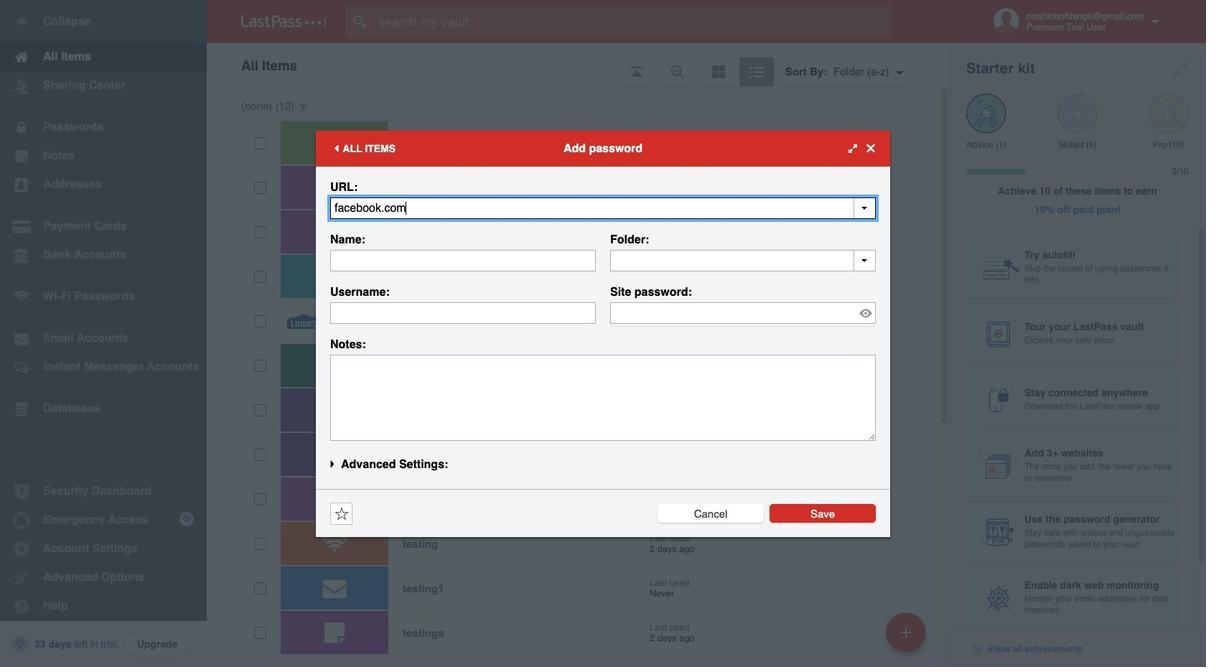 Task type: vqa. For each thing, say whether or not it's contained in the screenshot.
Search My Vault TEXT FIELD
yes



Task type: describe. For each thing, give the bounding box(es) containing it.
lastpass image
[[241, 15, 326, 28]]

search my vault text field
[[346, 6, 920, 37]]

Search search field
[[346, 6, 920, 37]]



Task type: locate. For each thing, give the bounding box(es) containing it.
new item image
[[902, 628, 912, 638]]

None text field
[[330, 197, 876, 219], [330, 250, 596, 271], [330, 302, 596, 324], [330, 355, 876, 441], [330, 197, 876, 219], [330, 250, 596, 271], [330, 302, 596, 324], [330, 355, 876, 441]]

dialog
[[316, 130, 891, 537]]

vault options navigation
[[207, 43, 950, 86]]

new item navigation
[[881, 608, 935, 667]]

None password field
[[611, 302, 876, 324]]

None text field
[[611, 250, 876, 271]]

main navigation navigation
[[0, 0, 207, 667]]



